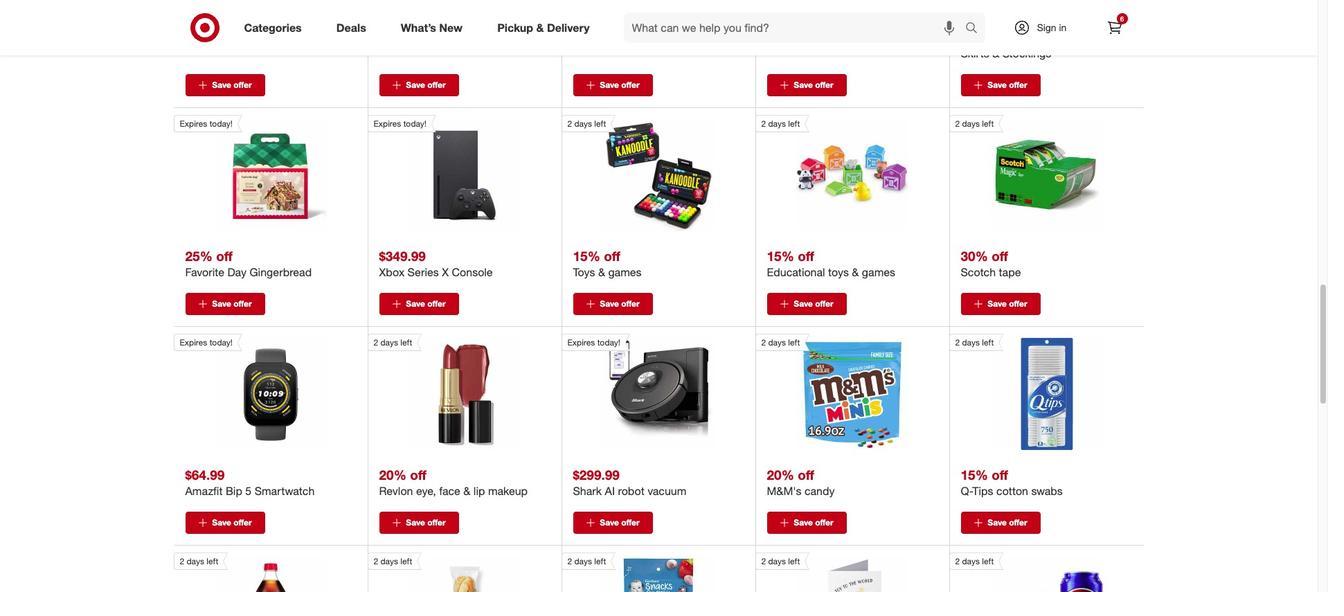 Task type: describe. For each thing, give the bounding box(es) containing it.
off for 20% off pet food, treats & litter
[[410, 15, 426, 31]]

expires today! button for $64.99
[[173, 334, 327, 450]]

off for 15% off q-tips cotton swabs
[[992, 467, 1008, 483]]

expires for $299.99
[[567, 337, 595, 348]]

save offer button for 15% off vitamins & nutrition
[[767, 74, 846, 96]]

offer inside 20% off books save offer
[[233, 80, 252, 90]]

eye,
[[416, 484, 436, 498]]

expires today! for $299.99
[[567, 337, 620, 348]]

20% off m&m's candy
[[767, 467, 835, 498]]

expires for 25% off
[[180, 119, 207, 129]]

save for $349.99 xbox series x console
[[406, 299, 425, 309]]

swabs
[[1031, 484, 1063, 498]]

offer for 15% off q-tips cotton swabs
[[1009, 517, 1027, 528]]

stockings
[[1002, 47, 1051, 60]]

off for 15% off educational toys & games
[[798, 248, 814, 264]]

20% for 20% off pet food, treats & litter
[[379, 15, 406, 31]]

off for 20% off revlon eye, face & lip makeup
[[410, 467, 426, 483]]

save offer button down books
[[185, 74, 265, 96]]

robot
[[618, 484, 644, 498]]

save offer for 30% off candles
[[600, 80, 640, 90]]

save offer for $64.99 amazfit bip 5 smartwatch
[[212, 517, 252, 528]]

save offer button for 20% off pet food, treats & litter
[[379, 74, 459, 96]]

15% off q-tips cotton swabs
[[961, 467, 1063, 498]]

15% for 15% off vitamins & nutrition
[[767, 15, 794, 31]]

save offer for $349.99 xbox series x console
[[406, 299, 446, 309]]

offer for $299.99 shark ai robot vacuum
[[621, 517, 640, 528]]

save offer button for 20% off revlon eye, face & lip makeup
[[379, 512, 459, 534]]

save offer button for $349.99 xbox series x console
[[379, 293, 459, 315]]

offer for 15% off educational toys & games
[[815, 299, 833, 309]]

expires for $349.99
[[374, 119, 401, 129]]

15% for 15% off q-tips cotton swabs
[[961, 467, 988, 483]]

save for 30% off scotch tape
[[988, 299, 1007, 309]]

$299.99 shark ai robot vacuum
[[573, 467, 686, 498]]

30% for 30% off scotch tape
[[961, 248, 988, 264]]

& inside 15% off educational toys & games
[[852, 265, 859, 279]]

6
[[1120, 15, 1124, 23]]

save offer button for 20% off m&m's candy
[[767, 512, 846, 534]]

expires today! for $349.99
[[374, 119, 426, 129]]

save for 15% off q-tips cotton swabs
[[988, 517, 1007, 528]]

save offer for 25% off favorite day gingerbread
[[212, 299, 252, 309]]

expires for $64.99
[[180, 337, 207, 348]]

save for 15% off toys & games
[[600, 299, 619, 309]]

save for 20% off m&m's candy
[[794, 517, 813, 528]]

save offer for 15% off educational toys & games
[[794, 299, 833, 309]]

save inside 20% off books save offer
[[212, 80, 231, 90]]

pet
[[379, 33, 396, 47]]

25%
[[185, 248, 212, 264]]

15% for 15% off toys & games
[[573, 248, 600, 264]]

x
[[442, 265, 449, 279]]

makeup
[[488, 484, 528, 498]]

$299.99
[[573, 467, 620, 483]]

vacuum
[[648, 484, 686, 498]]

off for 30% off candles
[[604, 15, 620, 31]]

expires today! for $64.99
[[180, 337, 233, 348]]

save for 15% off vitamins & nutrition
[[794, 80, 813, 90]]

toys
[[573, 265, 595, 279]]

series
[[408, 265, 439, 279]]

shark
[[573, 484, 602, 498]]

save offer button for 30% off candles
[[573, 74, 653, 96]]

What can we help you find? suggestions appear below search field
[[624, 12, 968, 43]]

search button
[[959, 12, 992, 46]]

gingerbread
[[250, 265, 312, 279]]

20% inside 20% off books save offer
[[185, 15, 212, 31]]

save offer button for $299.99 shark ai robot vacuum
[[573, 512, 653, 534]]

30% off holiday decor, ornaments, tree skirts & stockings
[[961, 15, 1117, 60]]

save offer for 15% off q-tips cotton swabs
[[988, 517, 1027, 528]]

food,
[[399, 33, 426, 47]]

decor,
[[1001, 33, 1033, 47]]

save offer for 30% off scotch tape
[[988, 299, 1027, 309]]

toys
[[828, 265, 849, 279]]

scotch
[[961, 265, 996, 279]]

offer for 25% off favorite day gingerbread
[[233, 299, 252, 309]]

20% for 20% off revlon eye, face & lip makeup
[[379, 467, 406, 483]]

what's new link
[[389, 12, 480, 43]]

off for 30% off scotch tape
[[992, 248, 1008, 264]]

save offer for 15% off vitamins & nutrition
[[794, 80, 833, 90]]

& inside 30% off holiday decor, ornaments, tree skirts & stockings
[[992, 47, 999, 60]]

candles
[[573, 33, 614, 47]]

bip
[[226, 484, 242, 498]]

litter
[[472, 33, 498, 47]]

tape
[[999, 265, 1021, 279]]

15% off toys & games
[[573, 248, 642, 279]]

amazfit
[[185, 484, 223, 498]]

ai
[[605, 484, 615, 498]]

& right pickup
[[536, 20, 544, 34]]

lip
[[473, 484, 485, 498]]

off for 15% off toys & games
[[604, 248, 620, 264]]

save for 30% off holiday decor, ornaments, tree skirts & stockings
[[988, 80, 1007, 90]]

15% off vitamins & nutrition
[[767, 15, 864, 47]]

pickup & delivery link
[[485, 12, 607, 43]]

q-
[[961, 484, 972, 498]]

20% off pet food, treats & litter
[[379, 15, 498, 47]]



Task type: vqa. For each thing, say whether or not it's contained in the screenshot.
$349.99 Xbox Series X Console the offer
yes



Task type: locate. For each thing, give the bounding box(es) containing it.
& left litter
[[462, 33, 469, 47]]

candy
[[804, 484, 835, 498]]

2
[[567, 119, 572, 129], [761, 119, 766, 129], [955, 119, 960, 129], [374, 337, 378, 348], [761, 337, 766, 348], [955, 337, 960, 348], [180, 556, 184, 567], [374, 556, 378, 567], [567, 556, 572, 567], [761, 556, 766, 567], [955, 556, 960, 567]]

ornaments,
[[1036, 33, 1093, 47]]

expires today! button for $349.99
[[367, 115, 521, 232]]

& left 'lip'
[[463, 484, 470, 498]]

off
[[216, 15, 233, 31], [410, 15, 426, 31], [604, 15, 620, 31], [798, 15, 814, 31], [992, 15, 1008, 31], [216, 248, 233, 264], [604, 248, 620, 264], [798, 248, 814, 264], [992, 248, 1008, 264], [410, 467, 426, 483], [798, 467, 814, 483], [992, 467, 1008, 483]]

off inside 30% off candles
[[604, 15, 620, 31]]

save offer down candles
[[600, 80, 640, 90]]

expires
[[180, 119, 207, 129], [374, 119, 401, 129], [180, 337, 207, 348], [567, 337, 595, 348]]

save offer button down tape at the top of the page
[[961, 293, 1040, 315]]

off inside the "25% off favorite day gingerbread"
[[216, 248, 233, 264]]

$349.99 xbox series x console
[[379, 248, 493, 279]]

& inside 20% off revlon eye, face & lip makeup
[[463, 484, 470, 498]]

30% inside 30% off scotch tape
[[961, 248, 988, 264]]

15% off educational toys & games
[[767, 248, 895, 279]]

30% for 30% off holiday decor, ornaments, tree skirts & stockings
[[961, 15, 988, 31]]

save down bip on the bottom left of page
[[212, 517, 231, 528]]

save down eye,
[[406, 517, 425, 528]]

20% off books save offer
[[185, 15, 252, 90]]

5
[[245, 484, 252, 498]]

today! for $64.99
[[210, 337, 233, 348]]

offer for 20% off pet food, treats & litter
[[427, 80, 446, 90]]

save offer button down 'educational'
[[767, 293, 846, 315]]

games inside 15% off educational toys & games
[[862, 265, 895, 279]]

save offer down candy
[[794, 517, 833, 528]]

what's
[[401, 20, 436, 34]]

save for 20% off revlon eye, face & lip makeup
[[406, 517, 425, 528]]

& right vitamins
[[812, 33, 819, 47]]

& right skirts
[[992, 47, 999, 60]]

save offer down food,
[[406, 80, 446, 90]]

save offer down vitamins
[[794, 80, 833, 90]]

expires today! button for $299.99
[[561, 334, 715, 450]]

& right toys
[[598, 265, 605, 279]]

games right toys
[[608, 265, 642, 279]]

save offer down eye,
[[406, 517, 446, 528]]

20% up pet
[[379, 15, 406, 31]]

20% inside 20% off revlon eye, face & lip makeup
[[379, 467, 406, 483]]

1 games from the left
[[608, 265, 642, 279]]

save offer button for 30% off holiday decor, ornaments, tree skirts & stockings
[[961, 74, 1040, 96]]

in
[[1059, 21, 1067, 33]]

off inside 15% off educational toys & games
[[798, 248, 814, 264]]

save for 15% off educational toys & games
[[794, 299, 813, 309]]

save down food,
[[406, 80, 425, 90]]

$64.99
[[185, 467, 225, 483]]

xbox
[[379, 265, 404, 279]]

1 horizontal spatial games
[[862, 265, 895, 279]]

save down tape at the top of the page
[[988, 299, 1007, 309]]

30% inside 30% off candles
[[573, 15, 600, 31]]

save offer button down candy
[[767, 512, 846, 534]]

30% off candles
[[573, 15, 620, 47]]

new
[[439, 20, 463, 34]]

save offer button down ai
[[573, 512, 653, 534]]

save offer button down vitamins
[[767, 74, 846, 96]]

search
[[959, 22, 992, 36]]

& inside 15% off vitamins & nutrition
[[812, 33, 819, 47]]

$349.99
[[379, 248, 426, 264]]

offer for 20% off revlon eye, face & lip makeup
[[427, 517, 446, 528]]

20%
[[185, 15, 212, 31], [379, 15, 406, 31], [379, 467, 406, 483], [767, 467, 794, 483]]

off inside 15% off toys & games
[[604, 248, 620, 264]]

20% inside 20% off pet food, treats & litter
[[379, 15, 406, 31]]

save offer down "cotton"
[[988, 517, 1027, 528]]

save offer down tape at the top of the page
[[988, 299, 1027, 309]]

20% off revlon eye, face & lip makeup
[[379, 467, 528, 498]]

save down "tips"
[[988, 517, 1007, 528]]

save offer
[[406, 80, 446, 90], [600, 80, 640, 90], [794, 80, 833, 90], [988, 80, 1027, 90], [212, 299, 252, 309], [406, 299, 446, 309], [600, 299, 640, 309], [794, 299, 833, 309], [988, 299, 1027, 309], [212, 517, 252, 528], [406, 517, 446, 528], [600, 517, 640, 528], [794, 517, 833, 528], [988, 517, 1027, 528]]

sign in link
[[1002, 12, 1088, 43]]

day
[[227, 265, 246, 279]]

20% for 20% off m&m's candy
[[767, 467, 794, 483]]

deals link
[[325, 12, 383, 43]]

& right "toys" at right top
[[852, 265, 859, 279]]

6 link
[[1099, 12, 1130, 43]]

save offer button for 15% off educational toys & games
[[767, 293, 846, 315]]

tree
[[1096, 33, 1117, 47]]

save offer button down candles
[[573, 74, 653, 96]]

categories
[[244, 20, 302, 34]]

15% inside 15% off toys & games
[[573, 248, 600, 264]]

save down ai
[[600, 517, 619, 528]]

off inside 15% off q-tips cotton swabs
[[992, 467, 1008, 483]]

today! for $349.99
[[403, 119, 426, 129]]

expires today! button
[[173, 115, 327, 232], [367, 115, 521, 232], [173, 334, 327, 450], [561, 334, 715, 450]]

off inside 30% off holiday decor, ornaments, tree skirts & stockings
[[992, 15, 1008, 31]]

expires today! button for 25% off
[[173, 115, 327, 232]]

15% inside 15% off educational toys & games
[[767, 248, 794, 264]]

sign
[[1037, 21, 1056, 33]]

offer for 20% off m&m's candy
[[815, 517, 833, 528]]

categories link
[[232, 12, 319, 43]]

20% up revlon
[[379, 467, 406, 483]]

30% for 30% off candles
[[573, 15, 600, 31]]

save down skirts
[[988, 80, 1007, 90]]

15% up vitamins
[[767, 15, 794, 31]]

holiday
[[961, 33, 998, 47]]

save down day
[[212, 299, 231, 309]]

save down 15% off toys & games
[[600, 299, 619, 309]]

save offer button for 15% off q-tips cotton swabs
[[961, 512, 1040, 534]]

sign in
[[1037, 21, 1067, 33]]

save offer down stockings
[[988, 80, 1027, 90]]

save offer button down food,
[[379, 74, 459, 96]]

save down candy
[[794, 517, 813, 528]]

30% up holiday
[[961, 15, 988, 31]]

save
[[212, 80, 231, 90], [406, 80, 425, 90], [600, 80, 619, 90], [794, 80, 813, 90], [988, 80, 1007, 90], [212, 299, 231, 309], [406, 299, 425, 309], [600, 299, 619, 309], [794, 299, 813, 309], [988, 299, 1007, 309], [212, 517, 231, 528], [406, 517, 425, 528], [600, 517, 619, 528], [794, 517, 813, 528], [988, 517, 1007, 528]]

pickup & delivery
[[497, 20, 590, 34]]

save down vitamins
[[794, 80, 813, 90]]

20% up books
[[185, 15, 212, 31]]

save offer down bip on the bottom left of page
[[212, 517, 252, 528]]

offer for $64.99 amazfit bip 5 smartwatch
[[233, 517, 252, 528]]

face
[[439, 484, 460, 498]]

15% inside 15% off q-tips cotton swabs
[[961, 467, 988, 483]]

save offer for 20% off pet food, treats & litter
[[406, 80, 446, 90]]

off inside 30% off scotch tape
[[992, 248, 1008, 264]]

today!
[[210, 119, 233, 129], [403, 119, 426, 129], [210, 337, 233, 348], [597, 337, 620, 348]]

offer
[[233, 80, 252, 90], [427, 80, 446, 90], [621, 80, 640, 90], [815, 80, 833, 90], [1009, 80, 1027, 90], [233, 299, 252, 309], [427, 299, 446, 309], [621, 299, 640, 309], [815, 299, 833, 309], [1009, 299, 1027, 309], [233, 517, 252, 528], [427, 517, 446, 528], [621, 517, 640, 528], [815, 517, 833, 528], [1009, 517, 1027, 528]]

save down candles
[[600, 80, 619, 90]]

games right "toys" at right top
[[862, 265, 895, 279]]

30% off scotch tape
[[961, 248, 1021, 279]]

save offer button for 15% off toys & games
[[573, 293, 653, 315]]

games inside 15% off toys & games
[[608, 265, 642, 279]]

off inside 20% off m&m's candy
[[798, 467, 814, 483]]

30% up scotch
[[961, 248, 988, 264]]

save offer down day
[[212, 299, 252, 309]]

off inside 20% off books save offer
[[216, 15, 233, 31]]

save offer button down day
[[185, 293, 265, 315]]

15% up toys
[[573, 248, 600, 264]]

save down books
[[212, 80, 231, 90]]

2 days left button
[[561, 115, 715, 232], [755, 115, 908, 232], [949, 115, 1103, 232], [367, 334, 521, 450], [755, 334, 908, 450], [949, 334, 1103, 450], [173, 553, 327, 592], [367, 553, 521, 592], [561, 553, 715, 592], [755, 553, 908, 592], [949, 553, 1103, 592]]

15% up q-
[[961, 467, 988, 483]]

nutrition
[[822, 33, 864, 47]]

offer for 15% off toys & games
[[621, 299, 640, 309]]

save offer button
[[185, 74, 265, 96], [379, 74, 459, 96], [573, 74, 653, 96], [767, 74, 846, 96], [961, 74, 1040, 96], [185, 293, 265, 315], [379, 293, 459, 315], [573, 293, 653, 315], [767, 293, 846, 315], [961, 293, 1040, 315], [185, 512, 265, 534], [379, 512, 459, 534], [573, 512, 653, 534], [767, 512, 846, 534], [961, 512, 1040, 534]]

console
[[452, 265, 493, 279]]

off for 20% off m&m's candy
[[798, 467, 814, 483]]

save offer button for $64.99 amazfit bip 5 smartwatch
[[185, 512, 265, 534]]

0 horizontal spatial games
[[608, 265, 642, 279]]

revlon
[[379, 484, 413, 498]]

save offer down 15% off toys & games
[[600, 299, 640, 309]]

treats
[[429, 33, 459, 47]]

15%
[[767, 15, 794, 31], [573, 248, 600, 264], [767, 248, 794, 264], [961, 467, 988, 483]]

save down 'educational'
[[794, 299, 813, 309]]

& inside 15% off toys & games
[[598, 265, 605, 279]]

save offer down 'educational'
[[794, 299, 833, 309]]

20% inside 20% off m&m's candy
[[767, 467, 794, 483]]

save offer button down bip on the bottom left of page
[[185, 512, 265, 534]]

offer for 15% off vitamins & nutrition
[[815, 80, 833, 90]]

m&m's
[[767, 484, 801, 498]]

off inside 15% off vitamins & nutrition
[[798, 15, 814, 31]]

save offer down ai
[[600, 517, 640, 528]]

off inside 20% off revlon eye, face & lip makeup
[[410, 467, 426, 483]]

save offer for $299.99 shark ai robot vacuum
[[600, 517, 640, 528]]

off for 15% off vitamins & nutrition
[[798, 15, 814, 31]]

books
[[185, 33, 217, 47]]

save offer button for 25% off favorite day gingerbread
[[185, 293, 265, 315]]

2 games from the left
[[862, 265, 895, 279]]

tips
[[972, 484, 993, 498]]

save for 30% off candles
[[600, 80, 619, 90]]

15% inside 15% off vitamins & nutrition
[[767, 15, 794, 31]]

left
[[594, 119, 606, 129], [788, 119, 800, 129], [982, 119, 994, 129], [400, 337, 412, 348], [788, 337, 800, 348], [982, 337, 994, 348], [207, 556, 218, 567], [400, 556, 412, 567], [594, 556, 606, 567], [788, 556, 800, 567], [982, 556, 994, 567]]

save offer for 15% off toys & games
[[600, 299, 640, 309]]

offer for $349.99 xbox series x console
[[427, 299, 446, 309]]

save offer button down series
[[379, 293, 459, 315]]

vitamins
[[767, 33, 809, 47]]

delivery
[[547, 20, 590, 34]]

what's new
[[401, 20, 463, 34]]

save offer button for 30% off scotch tape
[[961, 293, 1040, 315]]

smartwatch
[[255, 484, 315, 498]]

educational
[[767, 265, 825, 279]]

off for 25% off favorite day gingerbread
[[216, 248, 233, 264]]

days
[[574, 119, 592, 129], [768, 119, 786, 129], [962, 119, 980, 129], [380, 337, 398, 348], [768, 337, 786, 348], [962, 337, 980, 348], [187, 556, 204, 567], [380, 556, 398, 567], [574, 556, 592, 567], [768, 556, 786, 567], [962, 556, 980, 567]]

save offer down series
[[406, 299, 446, 309]]

offer for 30% off candles
[[621, 80, 640, 90]]

30% up candles
[[573, 15, 600, 31]]

$64.99 amazfit bip 5 smartwatch
[[185, 467, 315, 498]]

& inside 20% off pet food, treats & litter
[[462, 33, 469, 47]]

15% up 'educational'
[[767, 248, 794, 264]]

15% for 15% off educational toys & games
[[767, 248, 794, 264]]

save offer button down eye,
[[379, 512, 459, 534]]

deals
[[336, 20, 366, 34]]

save offer for 30% off holiday decor, ornaments, tree skirts & stockings
[[988, 80, 1027, 90]]

25% off favorite day gingerbread
[[185, 248, 312, 279]]

save offer for 20% off m&m's candy
[[794, 517, 833, 528]]

skirts
[[961, 47, 989, 60]]

offer for 30% off scotch tape
[[1009, 299, 1027, 309]]

30% inside 30% off holiday decor, ornaments, tree skirts & stockings
[[961, 15, 988, 31]]

cotton
[[996, 484, 1028, 498]]

expires today! for 25%
[[180, 119, 233, 129]]

save offer button down skirts
[[961, 74, 1040, 96]]

20% up m&m's at the bottom right of the page
[[767, 467, 794, 483]]

save offer button down 15% off toys & games
[[573, 293, 653, 315]]

today! for $299.99
[[597, 337, 620, 348]]

pickup
[[497, 20, 533, 34]]

off for 30% off holiday decor, ornaments, tree skirts & stockings
[[992, 15, 1008, 31]]

save offer for 20% off revlon eye, face & lip makeup
[[406, 517, 446, 528]]

save for $64.99 amazfit bip 5 smartwatch
[[212, 517, 231, 528]]

today! for 25%
[[210, 119, 233, 129]]

save down series
[[406, 299, 425, 309]]

favorite
[[185, 265, 224, 279]]

2 days left
[[567, 119, 606, 129], [761, 119, 800, 129], [955, 119, 994, 129], [374, 337, 412, 348], [761, 337, 800, 348], [955, 337, 994, 348], [180, 556, 218, 567], [374, 556, 412, 567], [567, 556, 606, 567], [761, 556, 800, 567], [955, 556, 994, 567]]

save for $299.99 shark ai robot vacuum
[[600, 517, 619, 528]]

save for 25% off favorite day gingerbread
[[212, 299, 231, 309]]

save offer button down "cotton"
[[961, 512, 1040, 534]]

save for 20% off pet food, treats & litter
[[406, 80, 425, 90]]

expires today!
[[180, 119, 233, 129], [374, 119, 426, 129], [180, 337, 233, 348], [567, 337, 620, 348]]

offer for 30% off holiday decor, ornaments, tree skirts & stockings
[[1009, 80, 1027, 90]]

games
[[608, 265, 642, 279], [862, 265, 895, 279]]

off inside 20% off pet food, treats & litter
[[410, 15, 426, 31]]

&
[[536, 20, 544, 34], [462, 33, 469, 47], [812, 33, 819, 47], [992, 47, 999, 60], [598, 265, 605, 279], [852, 265, 859, 279], [463, 484, 470, 498]]



